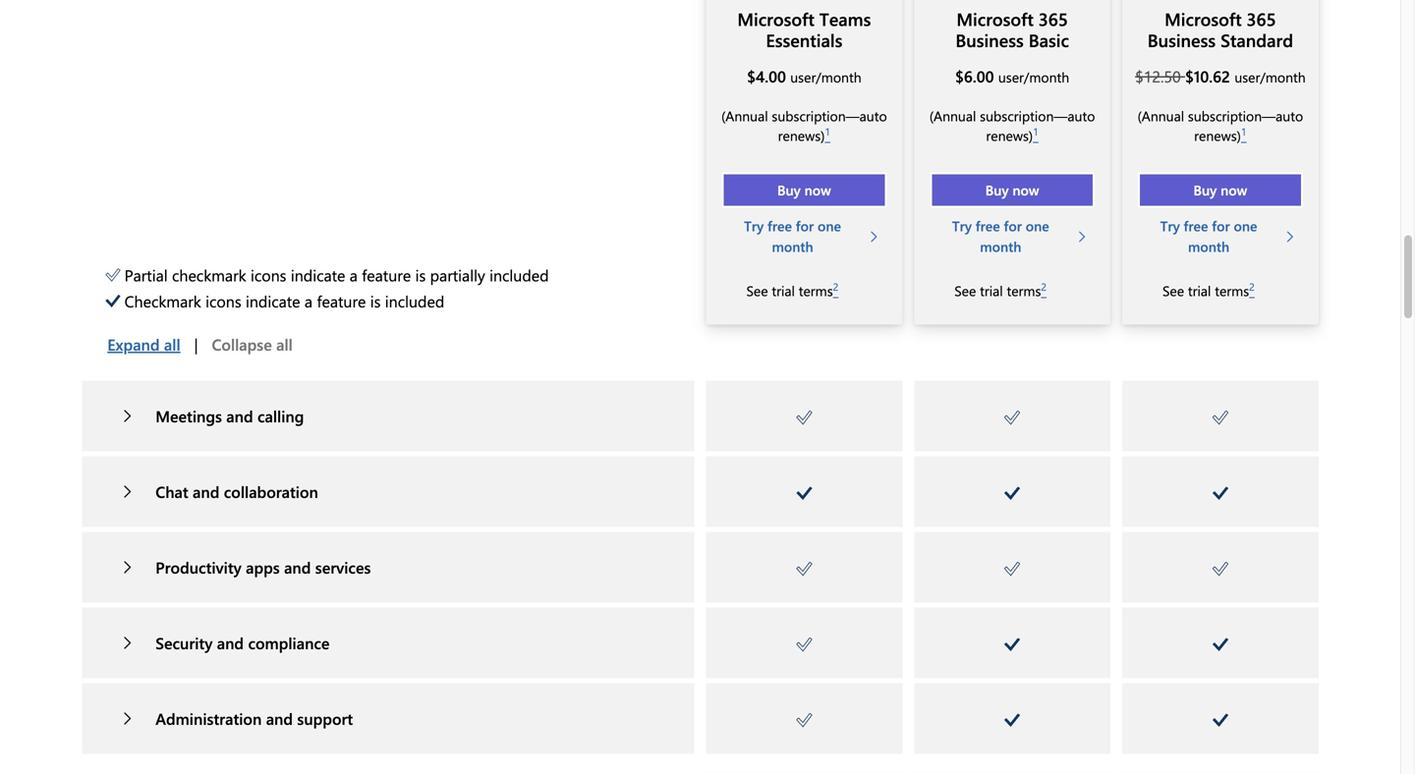 Task type: describe. For each thing, give the bounding box(es) containing it.
meetings and calling
[[156, 405, 304, 426]]

buy now for microsoft 365 business basic
[[986, 181, 1039, 199]]

try for microsoft 365 business basic
[[952, 217, 972, 235]]

and for calling
[[226, 405, 253, 426]]

checkmark
[[124, 290, 201, 311]]

$6.00
[[955, 65, 994, 86]]

and for collaboration
[[193, 481, 220, 502]]

chat and collaboration
[[156, 481, 318, 502]]

this feature is included image for security and compliance
[[1005, 638, 1020, 652]]

for for microsoft 365 business basic
[[1004, 217, 1022, 235]]

checkmark icons indicate a feature is included
[[124, 290, 445, 311]]

365 for standard
[[1247, 7, 1276, 30]]

try for microsoft teams essentials
[[744, 217, 764, 235]]

business for microsoft 365 business standard
[[1148, 28, 1216, 51]]

partially
[[430, 264, 485, 285]]

buy now for microsoft teams essentials
[[778, 181, 831, 199]]

2 for microsoft teams essentials
[[833, 280, 839, 293]]

(annual subscription—auto renews) for microsoft teams essentials
[[722, 106, 887, 144]]

terms for microsoft 365 business basic
[[1007, 281, 1041, 300]]

see for microsoft 365 business basic
[[955, 281, 976, 300]]

partial checkmark icons indicate a feature is partially included
[[124, 264, 549, 285]]

partial checkmark icons indicate a feature is partially included image
[[105, 268, 120, 282]]

$4.00 user/month
[[747, 65, 862, 86]]

see trial terms 2 for microsoft teams essentials
[[747, 280, 839, 300]]

trial for microsoft 365 business basic
[[980, 281, 1003, 300]]

try for microsoft 365 business standard
[[1161, 217, 1180, 235]]

essentials
[[766, 28, 843, 51]]

teams
[[820, 7, 871, 30]]

user/month for essentials
[[791, 68, 862, 86]]

buy now link for microsoft teams essentials
[[722, 172, 887, 208]]

0 vertical spatial included
[[490, 264, 549, 285]]

trial for microsoft teams essentials
[[772, 281, 795, 300]]

renews) for microsoft teams essentials
[[778, 126, 825, 144]]

1 vertical spatial a
[[305, 290, 313, 311]]

administration
[[156, 708, 262, 729]]

expand
[[107, 334, 160, 355]]

user/month for business
[[999, 68, 1070, 86]]

buy for microsoft 365 business basic
[[986, 181, 1009, 199]]

checkmark
[[172, 264, 246, 285]]

2 link for microsoft 365 business standard
[[1250, 280, 1255, 301]]

all for expand all
[[164, 334, 180, 355]]

try free for one month for microsoft 365 business basic
[[952, 217, 1050, 255]]

partial
[[124, 264, 168, 285]]

services
[[315, 557, 371, 578]]

one for microsoft 365 business standard
[[1234, 217, 1258, 235]]

$6.00 user/month
[[955, 65, 1070, 86]]

compliance
[[248, 632, 330, 653]]

now for microsoft 365 business basic
[[1013, 181, 1039, 199]]

0 vertical spatial feature
[[362, 264, 411, 285]]

security
[[156, 632, 213, 653]]

renews) for microsoft 365 business standard
[[1194, 126, 1241, 144]]

2 for microsoft 365 business basic
[[1041, 280, 1047, 293]]

user/month inside '$12.50 $10.62 user/month'
[[1235, 68, 1306, 86]]

collapse all button
[[198, 325, 306, 364]]

microsoft for microsoft 365 business standard
[[1165, 7, 1242, 30]]

and for compliance
[[217, 632, 244, 653]]

try free for one month for microsoft teams essentials
[[744, 217, 841, 255]]

see trial terms 2 for microsoft 365 business standard
[[1163, 280, 1255, 300]]

support
[[297, 708, 353, 729]]

1 horizontal spatial this feature is partially included image
[[1005, 562, 1020, 576]]

subscription—auto for microsoft 365 business standard
[[1188, 106, 1304, 125]]

group containing expand all
[[94, 325, 306, 364]]

0 horizontal spatial this feature is partially included image
[[797, 714, 812, 728]]

(annual subscription—auto renews) for microsoft 365 business basic
[[930, 106, 1095, 144]]

buy now link for microsoft 365 business standard
[[1138, 172, 1303, 208]]

all for collapse all
[[276, 334, 293, 355]]

apps
[[246, 557, 280, 578]]

checkmark icons indicate a feature is included image
[[105, 294, 120, 308]]

(annual for microsoft teams essentials
[[722, 106, 768, 125]]

collaboration
[[224, 481, 318, 502]]

business for microsoft 365 business basic
[[956, 28, 1024, 51]]

try free for one month link for microsoft teams essentials
[[722, 216, 887, 257]]



Task type: vqa. For each thing, say whether or not it's contained in the screenshot.
the left the
no



Task type: locate. For each thing, give the bounding box(es) containing it.
this feature is included image
[[797, 487, 812, 501], [1213, 487, 1229, 501], [1005, 714, 1020, 728], [1213, 714, 1229, 728]]

renews) down the $4.00 user/month
[[778, 126, 825, 144]]

2 horizontal spatial now
[[1221, 181, 1248, 199]]

1 trial from the left
[[772, 281, 795, 300]]

free for microsoft 365 business standard
[[1184, 217, 1208, 235]]

2 try free for one month from the left
[[952, 217, 1050, 255]]

1 try free for one month from the left
[[744, 217, 841, 255]]

see for microsoft teams essentials
[[747, 281, 768, 300]]

0 horizontal spatial trial
[[772, 281, 795, 300]]

renews)
[[778, 126, 825, 144], [986, 126, 1033, 144], [1194, 126, 1241, 144]]

free for microsoft 365 business basic
[[976, 217, 1000, 235]]

productivity
[[156, 557, 242, 578]]

1 try from the left
[[744, 217, 764, 235]]

1 1 from the left
[[825, 124, 831, 138]]

2 1 link from the left
[[1033, 124, 1039, 144]]

0 horizontal spatial is
[[370, 290, 381, 311]]

3 free from the left
[[1184, 217, 1208, 235]]

2 horizontal spatial for
[[1212, 217, 1230, 235]]

free for microsoft teams essentials
[[768, 217, 792, 235]]

business inside 'microsoft 365 business standard'
[[1148, 28, 1216, 51]]

1 horizontal spatial try
[[952, 217, 972, 235]]

free
[[768, 217, 792, 235], [976, 217, 1000, 235], [1184, 217, 1208, 235]]

1 vertical spatial indicate
[[246, 290, 300, 311]]

1 horizontal spatial see trial terms 2
[[955, 280, 1047, 300]]

included
[[490, 264, 549, 285], [385, 290, 445, 311]]

1 subscription—auto from the left
[[772, 106, 887, 125]]

all left |
[[164, 334, 180, 355]]

0 vertical spatial icons
[[251, 264, 286, 285]]

all inside button
[[164, 334, 180, 355]]

calling
[[258, 405, 304, 426]]

2 subscription—auto from the left
[[980, 106, 1095, 125]]

1 see trial terms 2 from the left
[[747, 280, 839, 300]]

1 vertical spatial included
[[385, 290, 445, 311]]

this feature is included image
[[1005, 487, 1020, 501], [1005, 638, 1020, 652], [1213, 638, 1229, 652]]

1 one from the left
[[818, 217, 841, 235]]

and left support
[[266, 708, 293, 729]]

a
[[350, 264, 358, 285], [305, 290, 313, 311]]

2 for from the left
[[1004, 217, 1022, 235]]

2 (annual subscription—auto renews) from the left
[[930, 106, 1095, 144]]

group
[[94, 325, 306, 364]]

0 horizontal spatial all
[[164, 334, 180, 355]]

0 horizontal spatial try
[[744, 217, 764, 235]]

microsoft teams essentials
[[738, 7, 871, 51]]

1 horizontal spatial month
[[980, 237, 1022, 255]]

3 buy from the left
[[1194, 181, 1217, 199]]

3 subscription—auto from the left
[[1188, 106, 1304, 125]]

2 horizontal spatial see trial terms 2
[[1163, 280, 1255, 300]]

is left the partially
[[415, 264, 426, 285]]

0 horizontal spatial user/month
[[791, 68, 862, 86]]

365 inside microsoft 365 business basic
[[1039, 7, 1068, 30]]

(annual for microsoft 365 business standard
[[1138, 106, 1185, 125]]

this feature is included image for chat and collaboration
[[1005, 487, 1020, 501]]

2 (annual from the left
[[930, 106, 976, 125]]

collapse all
[[212, 334, 293, 355]]

3 see from the left
[[1163, 281, 1185, 300]]

2 2 link from the left
[[1041, 280, 1047, 301]]

2 2 from the left
[[1041, 280, 1047, 293]]

and right apps
[[284, 557, 311, 578]]

see
[[747, 281, 768, 300], [955, 281, 976, 300], [1163, 281, 1185, 300]]

2 now from the left
[[1013, 181, 1039, 199]]

try free for one month for microsoft 365 business standard
[[1161, 217, 1258, 255]]

1 365 from the left
[[1039, 7, 1068, 30]]

3 trial from the left
[[1188, 281, 1211, 300]]

microsoft up $10.62
[[1165, 7, 1242, 30]]

2 horizontal spatial buy
[[1194, 181, 1217, 199]]

microsoft 365 business basic
[[956, 7, 1069, 51]]

is
[[415, 264, 426, 285], [370, 290, 381, 311]]

2 month from the left
[[980, 237, 1022, 255]]

2 horizontal spatial one
[[1234, 217, 1258, 235]]

basic
[[1029, 28, 1069, 51]]

1 for microsoft 365 business standard
[[1241, 124, 1247, 138]]

3 2 from the left
[[1250, 280, 1255, 293]]

2
[[833, 280, 839, 293], [1041, 280, 1047, 293], [1250, 280, 1255, 293]]

all inside 'button'
[[276, 334, 293, 355]]

1 link for microsoft 365 business basic
[[1033, 124, 1039, 144]]

1 vertical spatial is
[[370, 290, 381, 311]]

3 for from the left
[[1212, 217, 1230, 235]]

$12.50
[[1135, 65, 1181, 86]]

indicate up 'collapse all'
[[246, 290, 300, 311]]

2 horizontal spatial trial
[[1188, 281, 1211, 300]]

2 horizontal spatial 1 link
[[1241, 124, 1247, 144]]

3 buy now link from the left
[[1138, 172, 1303, 208]]

0 horizontal spatial month
[[772, 237, 814, 255]]

3 (annual from the left
[[1138, 106, 1185, 125]]

see for microsoft 365 business standard
[[1163, 281, 1185, 300]]

icons
[[251, 264, 286, 285], [206, 290, 241, 311]]

indicate
[[291, 264, 345, 285], [246, 290, 300, 311]]

3 see trial terms 2 from the left
[[1163, 280, 1255, 300]]

0 horizontal spatial try free for one month
[[744, 217, 841, 255]]

2 horizontal spatial buy now
[[1194, 181, 1248, 199]]

all right collapse
[[276, 334, 293, 355]]

microsoft 365 business standard
[[1148, 7, 1294, 51]]

1 horizontal spatial 365
[[1247, 7, 1276, 30]]

1 1 link from the left
[[825, 124, 831, 144]]

2 horizontal spatial month
[[1188, 237, 1230, 255]]

microsoft for microsoft 365 business basic
[[957, 7, 1034, 30]]

3 try free for one month link from the left
[[1138, 216, 1303, 257]]

this feature is partially included image
[[1005, 562, 1020, 576], [797, 714, 812, 728]]

0 horizontal spatial 1 link
[[825, 124, 831, 144]]

0 vertical spatial is
[[415, 264, 426, 285]]

2 horizontal spatial renews)
[[1194, 126, 1241, 144]]

1 down the $6.00 user/month
[[1033, 124, 1039, 138]]

2 horizontal spatial user/month
[[1235, 68, 1306, 86]]

1 horizontal spatial try free for one month
[[952, 217, 1050, 255]]

1 horizontal spatial 2 link
[[1041, 280, 1047, 301]]

user/month down standard
[[1235, 68, 1306, 86]]

try
[[744, 217, 764, 235], [952, 217, 972, 235], [1161, 217, 1180, 235]]

is down 'partial checkmark icons indicate a feature is partially included'
[[370, 290, 381, 311]]

1 horizontal spatial all
[[276, 334, 293, 355]]

1 now from the left
[[805, 181, 831, 199]]

1 horizontal spatial microsoft
[[957, 7, 1034, 30]]

try free for one month
[[744, 217, 841, 255], [952, 217, 1050, 255], [1161, 217, 1258, 255]]

3 one from the left
[[1234, 217, 1258, 235]]

meetings
[[156, 405, 222, 426]]

3 month from the left
[[1188, 237, 1230, 255]]

2 horizontal spatial buy now link
[[1138, 172, 1303, 208]]

(annual subscription—auto renews)
[[722, 106, 887, 144], [930, 106, 1095, 144], [1138, 106, 1304, 144]]

1 vertical spatial this feature is partially included image
[[797, 714, 812, 728]]

user/month inside the $4.00 user/month
[[791, 68, 862, 86]]

2 horizontal spatial (annual
[[1138, 106, 1185, 125]]

2 horizontal spatial (annual subscription—auto renews)
[[1138, 106, 1304, 144]]

2 user/month from the left
[[999, 68, 1070, 86]]

2 horizontal spatial try free for one month
[[1161, 217, 1258, 255]]

2 terms from the left
[[1007, 281, 1041, 300]]

3 1 link from the left
[[1241, 124, 1247, 144]]

1 horizontal spatial icons
[[251, 264, 286, 285]]

1 2 link from the left
[[833, 280, 839, 301]]

see trial terms 2 for microsoft 365 business basic
[[955, 280, 1047, 300]]

1 vertical spatial feature
[[317, 290, 366, 311]]

1 down the $4.00 user/month
[[825, 124, 831, 138]]

2 all from the left
[[276, 334, 293, 355]]

indicate up checkmark icons indicate a feature is included
[[291, 264, 345, 285]]

user/month
[[791, 68, 862, 86], [999, 68, 1070, 86], [1235, 68, 1306, 86]]

all
[[164, 334, 180, 355], [276, 334, 293, 355]]

1 horizontal spatial business
[[1148, 28, 1216, 51]]

1 microsoft from the left
[[738, 7, 815, 30]]

1 try free for one month link from the left
[[722, 216, 887, 257]]

terms for microsoft teams essentials
[[799, 281, 833, 300]]

and for support
[[266, 708, 293, 729]]

2 buy now link from the left
[[930, 172, 1095, 208]]

2 horizontal spatial try
[[1161, 217, 1180, 235]]

0 horizontal spatial for
[[796, 217, 814, 235]]

2 try free for one month link from the left
[[930, 216, 1095, 257]]

try free for one month link for microsoft 365 business basic
[[930, 216, 1095, 257]]

3 (annual subscription—auto renews) from the left
[[1138, 106, 1304, 144]]

0 horizontal spatial one
[[818, 217, 841, 235]]

365 for basic
[[1039, 7, 1068, 30]]

2 365 from the left
[[1247, 7, 1276, 30]]

1 buy now from the left
[[778, 181, 831, 199]]

2 link for microsoft teams essentials
[[833, 280, 839, 301]]

0 horizontal spatial subscription—auto
[[772, 106, 887, 125]]

buy now for microsoft 365 business standard
[[1194, 181, 1248, 199]]

0 horizontal spatial business
[[956, 28, 1024, 51]]

0 horizontal spatial a
[[305, 290, 313, 311]]

1 horizontal spatial see
[[955, 281, 976, 300]]

(annual down $12.50
[[1138, 106, 1185, 125]]

(annual
[[722, 106, 768, 125], [930, 106, 976, 125], [1138, 106, 1185, 125]]

1 down '$12.50 $10.62 user/month'
[[1241, 124, 1247, 138]]

microsoft up the $6.00 user/month
[[957, 7, 1034, 30]]

2 horizontal spatial free
[[1184, 217, 1208, 235]]

0 horizontal spatial (annual
[[722, 106, 768, 125]]

microsoft
[[738, 7, 815, 30], [957, 7, 1034, 30], [1165, 7, 1242, 30]]

3 microsoft from the left
[[1165, 7, 1242, 30]]

business
[[956, 28, 1024, 51], [1148, 28, 1216, 51]]

terms
[[799, 281, 833, 300], [1007, 281, 1041, 300], [1215, 281, 1250, 300]]

renews) down '$12.50 $10.62 user/month'
[[1194, 126, 1241, 144]]

$12.50 $10.62 user/month
[[1135, 65, 1306, 86]]

0 horizontal spatial 1
[[825, 124, 831, 138]]

(annual subscription—auto renews) down the $6.00 user/month
[[930, 106, 1095, 144]]

microsoft inside microsoft 365 business basic
[[957, 7, 1034, 30]]

microsoft for microsoft teams essentials
[[738, 7, 815, 30]]

1 horizontal spatial 1 link
[[1033, 124, 1039, 144]]

buy now link for microsoft 365 business basic
[[930, 172, 1095, 208]]

included down the partially
[[385, 290, 445, 311]]

feature
[[362, 264, 411, 285], [317, 290, 366, 311]]

2 trial from the left
[[980, 281, 1003, 300]]

$4.00
[[747, 65, 786, 86]]

0 horizontal spatial 2
[[833, 280, 839, 293]]

1 month from the left
[[772, 237, 814, 255]]

month for microsoft 365 business standard
[[1188, 237, 1230, 255]]

0 horizontal spatial terms
[[799, 281, 833, 300]]

chat
[[156, 481, 188, 502]]

subscription—auto
[[772, 106, 887, 125], [980, 106, 1095, 125], [1188, 106, 1304, 125]]

a up checkmark icons indicate a feature is included
[[350, 264, 358, 285]]

buy for microsoft 365 business standard
[[1194, 181, 1217, 199]]

365 inside 'microsoft 365 business standard'
[[1247, 7, 1276, 30]]

1 horizontal spatial buy now link
[[930, 172, 1095, 208]]

buy now
[[778, 181, 831, 199], [986, 181, 1039, 199], [1194, 181, 1248, 199]]

user/month down basic
[[999, 68, 1070, 86]]

see trial terms 2
[[747, 280, 839, 300], [955, 280, 1047, 300], [1163, 280, 1255, 300]]

2 renews) from the left
[[986, 126, 1033, 144]]

2 horizontal spatial see
[[1163, 281, 1185, 300]]

one
[[818, 217, 841, 235], [1026, 217, 1050, 235], [1234, 217, 1258, 235]]

1 link down the $4.00 user/month
[[825, 124, 831, 144]]

2 horizontal spatial 1
[[1241, 124, 1247, 138]]

icons down checkmark
[[206, 290, 241, 311]]

trial for microsoft 365 business standard
[[1188, 281, 1211, 300]]

subscription—auto down '$12.50 $10.62 user/month'
[[1188, 106, 1304, 125]]

365
[[1039, 7, 1068, 30], [1247, 7, 1276, 30]]

0 horizontal spatial buy
[[778, 181, 801, 199]]

icons up checkmark icons indicate a feature is included
[[251, 264, 286, 285]]

2 try from the left
[[952, 217, 972, 235]]

1 horizontal spatial user/month
[[999, 68, 1070, 86]]

business up $6.00
[[956, 28, 1024, 51]]

1 horizontal spatial included
[[490, 264, 549, 285]]

2 horizontal spatial 2 link
[[1250, 280, 1255, 301]]

1 link for microsoft teams essentials
[[825, 124, 831, 144]]

3 terms from the left
[[1215, 281, 1250, 300]]

feature down 'partial checkmark icons indicate a feature is partially included'
[[317, 290, 366, 311]]

1 buy now link from the left
[[722, 172, 887, 208]]

1 for from the left
[[796, 217, 814, 235]]

1 horizontal spatial is
[[415, 264, 426, 285]]

2 see trial terms 2 from the left
[[955, 280, 1047, 300]]

2 horizontal spatial microsoft
[[1165, 7, 1242, 30]]

1 horizontal spatial (annual
[[930, 106, 976, 125]]

3 try from the left
[[1161, 217, 1180, 235]]

2 link
[[833, 280, 839, 301], [1041, 280, 1047, 301], [1250, 280, 1255, 301]]

1 horizontal spatial buy now
[[986, 181, 1039, 199]]

0 horizontal spatial renews)
[[778, 126, 825, 144]]

365 up the $6.00 user/month
[[1039, 7, 1068, 30]]

terms for microsoft 365 business standard
[[1215, 281, 1250, 300]]

buy
[[778, 181, 801, 199], [986, 181, 1009, 199], [1194, 181, 1217, 199]]

2 horizontal spatial terms
[[1215, 281, 1250, 300]]

1 horizontal spatial try free for one month link
[[930, 216, 1095, 257]]

1 business from the left
[[956, 28, 1024, 51]]

microsoft inside 'microsoft 365 business standard'
[[1165, 7, 1242, 30]]

business inside microsoft 365 business basic
[[956, 28, 1024, 51]]

month
[[772, 237, 814, 255], [980, 237, 1022, 255], [1188, 237, 1230, 255]]

user/month down essentials
[[791, 68, 862, 86]]

renews) down the $6.00 user/month
[[986, 126, 1033, 144]]

1 horizontal spatial free
[[976, 217, 1000, 235]]

2 horizontal spatial subscription—auto
[[1188, 106, 1304, 125]]

included right the partially
[[490, 264, 549, 285]]

1 see from the left
[[747, 281, 768, 300]]

subscription—auto for microsoft teams essentials
[[772, 106, 887, 125]]

1 user/month from the left
[[791, 68, 862, 86]]

1 all from the left
[[164, 334, 180, 355]]

0 horizontal spatial see trial terms 2
[[747, 280, 839, 300]]

user/month inside the $6.00 user/month
[[999, 68, 1070, 86]]

0 vertical spatial a
[[350, 264, 358, 285]]

(annual down $6.00
[[930, 106, 976, 125]]

3 now from the left
[[1221, 181, 1248, 199]]

business up $12.50
[[1148, 28, 1216, 51]]

1 (annual subscription—auto renews) from the left
[[722, 106, 887, 144]]

microsoft up '$4.00'
[[738, 7, 815, 30]]

subscription—auto for microsoft 365 business basic
[[980, 106, 1095, 125]]

1 horizontal spatial trial
[[980, 281, 1003, 300]]

1 renews) from the left
[[778, 126, 825, 144]]

$10.62
[[1186, 65, 1231, 86]]

2 horizontal spatial try free for one month link
[[1138, 216, 1303, 257]]

now for microsoft teams essentials
[[805, 181, 831, 199]]

1 terms from the left
[[799, 281, 833, 300]]

1 link for microsoft 365 business standard
[[1241, 124, 1247, 144]]

1 horizontal spatial subscription—auto
[[980, 106, 1095, 125]]

subscription—auto down the $4.00 user/month
[[772, 106, 887, 125]]

0 horizontal spatial see
[[747, 281, 768, 300]]

0 horizontal spatial 2 link
[[833, 280, 839, 301]]

1
[[825, 124, 831, 138], [1033, 124, 1039, 138], [1241, 124, 1247, 138]]

for
[[796, 217, 814, 235], [1004, 217, 1022, 235], [1212, 217, 1230, 235]]

1 horizontal spatial a
[[350, 264, 358, 285]]

2 horizontal spatial 2
[[1250, 280, 1255, 293]]

subscription—auto down the $6.00 user/month
[[980, 106, 1095, 125]]

(annual subscription—auto renews) down the $4.00 user/month
[[722, 106, 887, 144]]

renews) for microsoft 365 business basic
[[986, 126, 1033, 144]]

3 1 from the left
[[1241, 124, 1247, 138]]

1 horizontal spatial 1
[[1033, 124, 1039, 138]]

1 for microsoft teams essentials
[[825, 124, 831, 138]]

1 vertical spatial icons
[[206, 290, 241, 311]]

and right chat
[[193, 481, 220, 502]]

1 horizontal spatial 2
[[1041, 280, 1047, 293]]

(annual subscription—auto renews) for microsoft 365 business standard
[[1138, 106, 1304, 144]]

0 vertical spatial this feature is partially included image
[[1005, 562, 1020, 576]]

2 buy from the left
[[986, 181, 1009, 199]]

buy now link
[[722, 172, 887, 208], [930, 172, 1095, 208], [1138, 172, 1303, 208]]

1 (annual from the left
[[722, 106, 768, 125]]

1 horizontal spatial terms
[[1007, 281, 1041, 300]]

1 horizontal spatial for
[[1004, 217, 1022, 235]]

collapse
[[212, 334, 272, 355]]

(annual down '$4.00'
[[722, 106, 768, 125]]

1 for microsoft 365 business basic
[[1033, 124, 1039, 138]]

2 link for microsoft 365 business basic
[[1041, 280, 1047, 301]]

365 up '$12.50 $10.62 user/month'
[[1247, 7, 1276, 30]]

1 buy from the left
[[778, 181, 801, 199]]

3 try free for one month from the left
[[1161, 217, 1258, 255]]

expand all button
[[94, 325, 194, 364]]

trial
[[772, 281, 795, 300], [980, 281, 1003, 300], [1188, 281, 1211, 300]]

0 horizontal spatial free
[[768, 217, 792, 235]]

1 horizontal spatial (annual subscription—auto renews)
[[930, 106, 1095, 144]]

a down 'partial checkmark icons indicate a feature is partially included'
[[305, 290, 313, 311]]

2 free from the left
[[976, 217, 1000, 235]]

3 2 link from the left
[[1250, 280, 1255, 301]]

(annual for microsoft 365 business basic
[[930, 106, 976, 125]]

2 see from the left
[[955, 281, 976, 300]]

and right 'security'
[[217, 632, 244, 653]]

|
[[194, 334, 198, 355]]

2 business from the left
[[1148, 28, 1216, 51]]

now for microsoft 365 business standard
[[1221, 181, 1248, 199]]

2 buy now from the left
[[986, 181, 1039, 199]]

month for microsoft 365 business basic
[[980, 237, 1022, 255]]

(annual subscription—auto renews) down '$12.50 $10.62 user/month'
[[1138, 106, 1304, 144]]

this feature is partially included image
[[797, 411, 812, 425], [1005, 411, 1020, 425], [1213, 411, 1229, 425], [797, 562, 812, 576], [1213, 562, 1229, 576], [797, 638, 812, 652]]

one for microsoft 365 business basic
[[1026, 217, 1050, 235]]

administration and support
[[156, 708, 353, 729]]

month for microsoft teams essentials
[[772, 237, 814, 255]]

1 link down the $6.00 user/month
[[1033, 124, 1039, 144]]

productivity apps and services
[[156, 557, 371, 578]]

0 horizontal spatial buy now link
[[722, 172, 887, 208]]

and left calling
[[226, 405, 253, 426]]

standard
[[1221, 28, 1294, 51]]

for for microsoft 365 business standard
[[1212, 217, 1230, 235]]

2 1 from the left
[[1033, 124, 1039, 138]]

1 link
[[825, 124, 831, 144], [1033, 124, 1039, 144], [1241, 124, 1247, 144]]

2 microsoft from the left
[[957, 7, 1034, 30]]

3 user/month from the left
[[1235, 68, 1306, 86]]

for for microsoft teams essentials
[[796, 217, 814, 235]]

0 horizontal spatial 365
[[1039, 7, 1068, 30]]

0 vertical spatial indicate
[[291, 264, 345, 285]]

now
[[805, 181, 831, 199], [1013, 181, 1039, 199], [1221, 181, 1248, 199]]

expand all
[[107, 334, 180, 355]]

0 horizontal spatial microsoft
[[738, 7, 815, 30]]

1 2 from the left
[[833, 280, 839, 293]]

1 horizontal spatial renews)
[[986, 126, 1033, 144]]

microsoft inside microsoft teams essentials
[[738, 7, 815, 30]]

one for microsoft teams essentials
[[818, 217, 841, 235]]

3 buy now from the left
[[1194, 181, 1248, 199]]

and
[[226, 405, 253, 426], [193, 481, 220, 502], [284, 557, 311, 578], [217, 632, 244, 653], [266, 708, 293, 729]]

try free for one month link for microsoft 365 business standard
[[1138, 216, 1303, 257]]

2 one from the left
[[1026, 217, 1050, 235]]

1 free from the left
[[768, 217, 792, 235]]

buy for microsoft teams essentials
[[778, 181, 801, 199]]

2 for microsoft 365 business standard
[[1250, 280, 1255, 293]]

3 renews) from the left
[[1194, 126, 1241, 144]]

security and compliance
[[156, 632, 330, 653]]

try free for one month link
[[722, 216, 887, 257], [930, 216, 1095, 257], [1138, 216, 1303, 257]]

1 horizontal spatial buy
[[986, 181, 1009, 199]]

1 link down '$12.50 $10.62 user/month'
[[1241, 124, 1247, 144]]

1 horizontal spatial now
[[1013, 181, 1039, 199]]

0 horizontal spatial included
[[385, 290, 445, 311]]

feature left the partially
[[362, 264, 411, 285]]

0 horizontal spatial icons
[[206, 290, 241, 311]]



